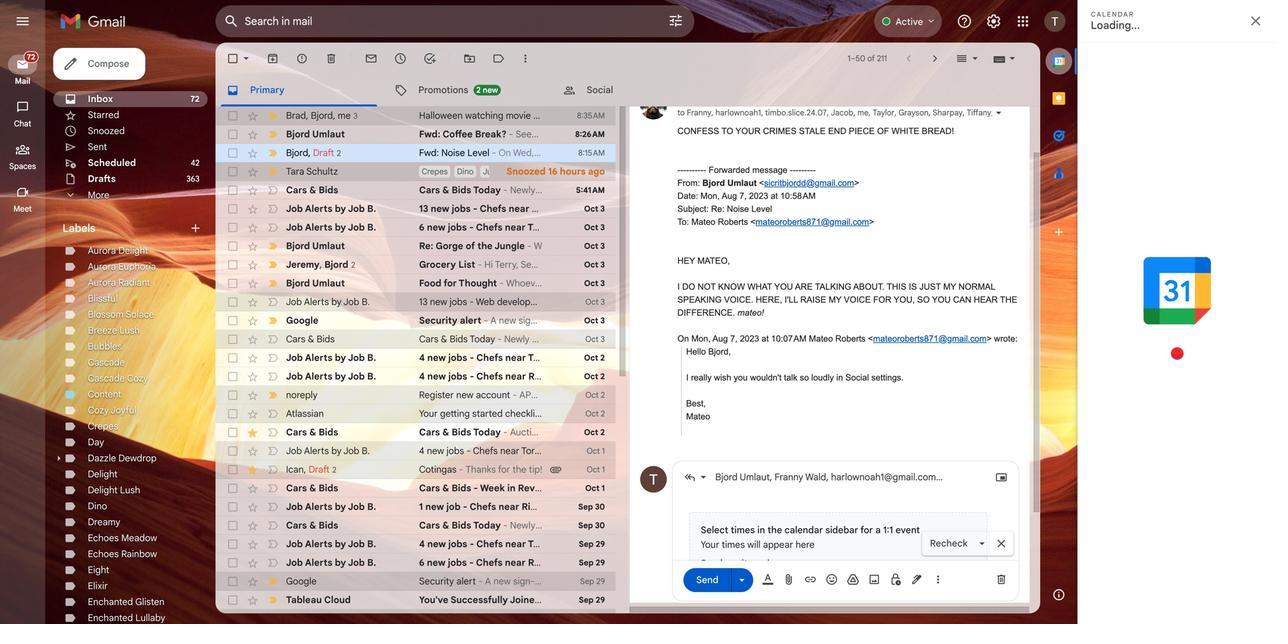 Task type: describe. For each thing, give the bounding box(es) containing it.
1 vertical spatial <
[[751, 217, 756, 227]]

me inside row
[[338, 110, 351, 121]]

schultz
[[307, 166, 338, 177]]

15 row from the top
[[216, 367, 616, 386]]

2 aurora from the top
[[88, 261, 116, 273]]

to
[[678, 108, 685, 118]]

drafts
[[88, 173, 116, 185]]

mon, inside ---------- forwarded message --------- from: bjord umlaut < sicritbjordd@gmail.com > date: mon, aug 7, 2023 at 10:58 am subject: re: noise level to: mateo roberts < mateoroberts871@gmail.com >
[[701, 191, 720, 201]]

1 inside 1 new job - chefs near richmond (bc) link
[[419, 501, 423, 513]]

today for oct 2
[[474, 427, 501, 438]]

what
[[748, 282, 773, 292]]

toronto for sep 29
[[528, 538, 563, 550]]

noise inside ---------- forwarded message --------- from: bjord umlaut < sicritbjordd@gmail.com > date: mon, aug 7, 2023 at 10:58 am subject: re: noise level to: mateo roberts < mateoroberts871@gmail.com >
[[727, 204, 750, 214]]

21 row from the top
[[216, 479, 616, 498]]

b. for 6 new jobs - chefs near richmond (bc) link
[[367, 557, 376, 569]]

fwd: coffee break? -
[[419, 128, 516, 140]]

thought
[[459, 278, 497, 289]]

sep for 4 new jobs - chefs near toronto (on)
[[579, 539, 594, 549]]

cascade cozy link
[[88, 373, 148, 384]]

sep for 6 new jobs - chefs near richmond (bc)
[[579, 558, 594, 568]]

0 horizontal spatial mateoroberts871@gmail.com link
[[756, 217, 870, 227]]

near up 6 new jobs - chefs near richmond (bc)
[[506, 538, 526, 550]]

chefs for seventh not important switch
[[477, 371, 503, 382]]

dazzle dewdrop link
[[88, 453, 157, 464]]

your inside 'your getting started checklist' link
[[419, 408, 438, 420]]

b. for 13 new jobs - web developers and programmers  near toronto (on) link
[[362, 296, 370, 308]]

echoes rainbow link
[[88, 548, 157, 560]]

oct 2 for 4 new jobs - chefs near richmond (bc)
[[584, 372, 605, 382]]

navigation containing mail
[[0, 43, 47, 624]]

bjord umlaut for fwd: coffee break?
[[286, 128, 345, 140]]

advanced search options image
[[663, 7, 690, 34]]

0 horizontal spatial franny
[[687, 108, 712, 118]]

1 cascade from the top
[[88, 357, 125, 368]]

1 vertical spatial delight
[[88, 469, 118, 480]]

spell check toolbar
[[923, 532, 1014, 556]]

cozy inside the cozy joyful crepes day dazzle dewdrop delight delight lush dino dreamy echoes meadow echoes rainbow eight
[[88, 405, 109, 416]]

8 row from the top
[[216, 237, 616, 256]]

sep for you've successfully joined tableau cloud
[[579, 595, 594, 605]]

14 row from the top
[[216, 349, 616, 367]]

chefs for 15th not important switch from the bottom
[[480, 203, 507, 215]]

you've successfully joined tableau cloud link
[[419, 594, 608, 607]]

normal
[[959, 282, 996, 292]]

by for seventh not important switch
[[335, 371, 346, 382]]

google for sep 29
[[286, 576, 317, 587]]

jobs for third row from the bottom of the main content containing primary
[[448, 557, 467, 569]]

16 not important switch from the top
[[266, 556, 280, 570]]

bjord umlaut for re: gorge of the jungle
[[286, 240, 345, 252]]

8:35 am
[[577, 111, 605, 121]]

16
[[548, 166, 558, 177]]

draft for bjord
[[313, 147, 334, 159]]

sep for 1 new job - chefs near richmond (bc)
[[579, 502, 593, 512]]

bjord down brad
[[286, 128, 310, 140]]

10 not important switch from the top
[[266, 445, 280, 458]]

compose button
[[53, 48, 145, 80]]

1 vertical spatial aug
[[713, 334, 728, 344]]

near inside 'link'
[[505, 222, 526, 233]]

bjord down the jeremy
[[286, 278, 310, 289]]

6 not important switch from the top
[[266, 351, 280, 365]]

of for 211
[[868, 54, 876, 64]]

hey
[[678, 256, 696, 266]]

12 row from the top
[[216, 312, 616, 330]]

watching
[[465, 110, 504, 121]]

elixir link
[[88, 580, 108, 592]]

google for oct 3
[[286, 315, 319, 326]]

i for i really wish you wouldn't talk so loudly in social settings.
[[687, 373, 689, 383]]

30 for cars & bids
[[595, 521, 605, 531]]

13 not important switch from the top
[[266, 501, 280, 514]]

important according to google magic. switch for tara schultz
[[266, 165, 280, 178]]

works
[[751, 558, 778, 569]]

harlownoah1@gmail.com
[[832, 472, 937, 483]]

4 for 11th not important switch from the bottom
[[419, 352, 425, 364]]

29 for 6 new jobs - chefs near richmond (bc)
[[596, 558, 605, 568]]

jobs for sixth row from the top of the main content containing primary
[[452, 203, 471, 215]]

row containing brad
[[216, 106, 616, 125]]

wald
[[806, 472, 827, 483]]

1 vertical spatial 7,
[[731, 334, 738, 344]]

umlaut for re: gorge of the jungle -
[[312, 240, 345, 252]]

labels heading
[[63, 222, 189, 235]]

sicritbjordd@gmail.com link
[[765, 178, 855, 188]]

end
[[829, 126, 847, 136]]

11 not important switch from the top
[[266, 463, 280, 477]]

4 for 15th not important switch
[[419, 538, 425, 550]]

1 cars & bids from the top
[[286, 184, 338, 196]]

meadow
[[121, 532, 157, 544]]

cotingas
[[419, 464, 457, 476]]

sep 29 for 6 new jobs - chefs near richmond (bc)
[[579, 558, 605, 568]]

primary tab
[[216, 75, 383, 106]]

tiffany
[[968, 108, 992, 118]]

insert signature image
[[911, 573, 924, 586]]

insert link ‪(⌘k)‬ image
[[804, 573, 818, 586]]

1 horizontal spatial roberts
[[836, 334, 866, 344]]

taylor
[[873, 108, 895, 118]]

1 vertical spatial times
[[722, 539, 745, 551]]

26 row from the top
[[216, 572, 616, 591]]

cozy inside aurora delight aurora euphoria aurora radiant blissful blossom solace breeze lush bubbles cascade cascade cozy
[[127, 373, 148, 384]]

by for first not important switch from the bottom of the main content containing primary
[[335, 557, 346, 569]]

by for 13th not important switch from the top
[[335, 501, 346, 513]]

1 echoes from the top
[[88, 532, 119, 544]]

aurora euphoria link
[[88, 261, 156, 273]]

security alert - for sep 29
[[419, 576, 485, 587]]

0 horizontal spatial you
[[775, 282, 794, 292]]

25 row from the top
[[216, 554, 616, 572]]

oct 3 for 11th row
[[586, 297, 605, 307]]

1 vertical spatial mon,
[[692, 334, 711, 344]]

know
[[719, 282, 746, 292]]

i'll
[[785, 295, 799, 305]]

0 vertical spatial in
[[837, 373, 844, 383]]

---------- forwarded message --------- from: bjord umlaut < sicritbjordd@gmail.com > date: mon, aug 7, 2023 at 10:58 am subject: re: noise level to: mateo roberts < mateoroberts871@gmail.com >
[[678, 165, 875, 227]]

bjord up tara
[[286, 147, 308, 159]]

wrote:
[[995, 334, 1018, 344]]

near up you've successfully joined tableau cloud
[[505, 557, 526, 569]]

6 new jobs - chefs near richmond (bc)
[[419, 557, 597, 569]]

hear
[[974, 295, 999, 305]]

ago
[[589, 166, 605, 177]]

8:26 am
[[576, 129, 605, 139]]

main menu image
[[15, 13, 31, 29]]

4 new jobs - chefs near toronto (on) link for sep 29
[[419, 538, 587, 551]]

voice
[[845, 295, 871, 305]]

toggle split pane mode image
[[956, 52, 969, 65]]

2 vertical spatial >
[[987, 334, 992, 344]]

wish
[[715, 373, 732, 383]]

sep 30 for cars & bids
[[579, 521, 605, 531]]

bjord right brad
[[311, 110, 333, 121]]

eight
[[88, 564, 109, 576]]

4 new jobs - chefs near toronto (on) for oct 2
[[419, 352, 587, 364]]

1 horizontal spatial social
[[846, 373, 870, 383]]

chefs for 7th not important switch from the bottom of the main content containing primary
[[473, 445, 498, 457]]

4 new jobs - chefs near richmond (bc) link
[[419, 370, 597, 383]]

0 horizontal spatial in
[[508, 483, 516, 494]]

2 inside jeremy , bjord 2
[[351, 260, 356, 270]]

bubbles link
[[88, 341, 122, 352]]

6 new jobs - chefs near toronto (on)
[[419, 222, 587, 233]]

2 vertical spatial mateo
[[687, 412, 711, 422]]

(on) for oct 3
[[565, 222, 587, 233]]

calendar loading...
[[1092, 10, 1141, 32]]

fwd: for fwd: coffee break? -
[[419, 128, 441, 140]]

b. for 13 new jobs - chefs near richmond (bc) link
[[367, 203, 376, 215]]

0 vertical spatial <
[[760, 178, 765, 188]]

job alerts by job b. for 15th not important switch from the bottom
[[286, 203, 376, 215]]

delight inside aurora delight aurora euphoria aurora radiant blissful blossom solace breeze lush bubbles cascade cascade cozy
[[118, 245, 148, 257]]

are
[[796, 282, 813, 292]]

oct 2 for your getting started checklist
[[586, 409, 605, 419]]

near up '4 new jobs - chefs near richmond (bc)'
[[506, 352, 526, 364]]

1 horizontal spatial mateoroberts871@gmail.com link
[[874, 334, 987, 344]]

timbo.slice.24.07
[[766, 108, 827, 118]]

jobs for 19th row from the top
[[447, 445, 464, 457]]

richmond for 4 new jobs - chefs near richmond (bc)
[[529, 371, 574, 382]]

tip!
[[529, 464, 543, 476]]

oct 3 for seventh row from the top
[[585, 223, 605, 233]]

attach files image
[[783, 573, 796, 586]]

2 inside tab
[[477, 85, 481, 95]]

fri, sep 29, 2023, 9:12 am element
[[580, 612, 605, 624]]

breeze lush link
[[88, 325, 140, 336]]

1 vertical spatial the
[[513, 464, 527, 476]]

5:41 am
[[576, 185, 605, 195]]

3 not important switch from the top
[[266, 221, 280, 234]]

getting
[[440, 408, 470, 420]]

sep 29 for you've successfully joined tableau cloud
[[579, 595, 605, 605]]

draft for ican
[[309, 464, 330, 475]]

by for 13th not important switch from the bottom of the main content containing primary
[[332, 296, 342, 308]]

0 horizontal spatial 72
[[27, 53, 35, 62]]

1 vertical spatial oct 1
[[587, 465, 605, 475]]

near down week
[[499, 501, 520, 513]]

sep 29 for 4 new jobs - chefs near toronto (on)
[[579, 539, 605, 549]]

near up cotingas - thanks for the tip!
[[501, 445, 520, 457]]

snooze image
[[394, 52, 407, 65]]

aug inside ---------- forwarded message --------- from: bjord umlaut < sicritbjordd@gmail.com > date: mon, aug 7, 2023 at 10:58 am subject: re: noise level to: mateo roberts < mateoroberts871@gmail.com >
[[722, 191, 738, 201]]

month!
[[534, 110, 563, 121]]

coffee
[[443, 128, 473, 140]]

bjord , draft 2
[[286, 147, 341, 159]]

1 vertical spatial mateo
[[809, 334, 834, 344]]

cars & bids today - for oct 2
[[419, 427, 510, 438]]

23 row from the top
[[216, 517, 616, 535]]

the for re: gorge of the jungle -
[[478, 240, 493, 252]]

8:15 am
[[579, 148, 605, 158]]

fwd: for fwd: noise level -
[[419, 147, 439, 159]]

1 horizontal spatial 72
[[191, 94, 200, 104]]

363
[[187, 174, 200, 184]]

more send options image
[[736, 574, 749, 587]]

insert emoji ‪(⌘⇧2)‬ image
[[826, 573, 839, 586]]

spaces heading
[[0, 161, 45, 172]]

24 row from the top
[[216, 535, 616, 554]]

talk
[[785, 373, 798, 383]]

started
[[473, 408, 503, 420]]

chefs for 15th not important switch
[[477, 538, 503, 550]]

search in mail image
[[220, 9, 244, 33]]

(on) for oct 1
[[556, 445, 577, 457]]

grayson
[[899, 108, 929, 118]]

dino inside the cozy joyful crepes day dazzle dewdrop delight delight lush dino dreamy echoes meadow echoes rainbow eight
[[88, 501, 107, 512]]

tableau cloud
[[286, 594, 351, 606]]

cars & bids - week in review link
[[419, 482, 551, 495]]

4 new jobs - chefs near toronto (on) link for oct 2
[[419, 351, 587, 365]]

chefs for 13th not important switch from the top
[[470, 501, 496, 513]]

blissful
[[88, 293, 118, 305]]

labels image
[[493, 52, 506, 65]]

main content containing primary
[[216, 42, 1278, 624]]

toronto left speaking
[[645, 296, 678, 308]]

dreamy
[[88, 517, 120, 528]]

really
[[691, 373, 712, 383]]

to
[[722, 126, 734, 136]]

1 vertical spatial mateoroberts871@gmail.com
[[874, 334, 987, 344]]

1 vertical spatial you
[[933, 295, 951, 305]]

0 vertical spatial >
[[855, 178, 860, 188]]

b. for 4 new jobs - chefs near richmond (bc) link
[[367, 371, 376, 382]]

oct 3 for 16th row from the bottom
[[585, 316, 605, 326]]

tab list inside main content
[[216, 75, 1041, 106]]

umlaut inside ---------- forwarded message --------- from: bjord umlaut < sicritbjordd@gmail.com > date: mon, aug 7, 2023 at 10:58 am subject: re: noise level to: mateo roberts < mateoroberts871@gmail.com >
[[728, 178, 757, 188]]

row containing tara schultz
[[216, 162, 616, 181]]

type of response image
[[684, 471, 697, 484]]

13 row from the top
[[216, 330, 616, 349]]

13 new jobs - chefs near richmond (bc) link
[[419, 202, 601, 216]]

0 vertical spatial times
[[731, 525, 755, 536]]

oct 3 for 15th row from the bottom
[[586, 334, 605, 344]]

2 important according to google magic. switch from the top
[[266, 258, 280, 272]]

7, inside ---------- forwarded message --------- from: bjord umlaut < sicritbjordd@gmail.com > date: mon, aug 7, 2023 at 10:58 am subject: re: noise level to: mateo roberts < mateoroberts871@gmail.com >
[[740, 191, 747, 201]]

b. for 6 new jobs - chefs near toronto (on) 'link'
[[367, 222, 376, 233]]

sidebar
[[826, 525, 859, 536]]

close spell check image
[[995, 537, 1009, 550]]

2 row
[[216, 610, 616, 624]]

this
[[887, 282, 907, 292]]

insert files using drive image
[[847, 573, 860, 586]]

2 vertical spatial delight
[[88, 485, 118, 496]]

6 for 6 new jobs - chefs near richmond (bc)
[[419, 557, 425, 569]]

crepes inside the cozy joyful crepes day dazzle dewdrop delight delight lush dino dreamy echoes meadow echoes rainbow eight
[[88, 421, 118, 432]]

211
[[878, 54, 888, 64]]

0 horizontal spatial at
[[762, 334, 769, 344]]

important according to google magic. switch for noreply
[[266, 389, 280, 402]]

sep 30 for job alerts by job b.
[[579, 502, 605, 512]]

2 not important switch from the top
[[266, 202, 280, 216]]

jobs for 24th row
[[449, 538, 468, 550]]

today for oct 3
[[470, 333, 495, 345]]

near up account
[[506, 371, 526, 382]]

3 inside brad , bjord , me 3
[[354, 111, 358, 121]]

speaking
[[678, 295, 722, 305]]

snoozed for snoozed link
[[88, 125, 125, 137]]

select input tool image
[[1009, 53, 1017, 63]]

22 row from the top
[[216, 498, 616, 517]]

0 horizontal spatial for
[[444, 278, 457, 289]]

ican , draft 2
[[286, 464, 337, 475]]

has attachment image
[[549, 463, 563, 477]]

1 for 19th row from the top
[[602, 446, 605, 456]]

1 horizontal spatial me
[[858, 108, 869, 118]]

security for oct 3
[[419, 315, 458, 326]]

9 not important switch from the top
[[266, 426, 280, 439]]

sent link
[[88, 141, 107, 153]]

movie
[[506, 110, 531, 121]]

0 vertical spatial my
[[944, 282, 957, 292]]

alerts for 6 new jobs - chefs near toronto (on) 'link'
[[305, 222, 333, 233]]

12 not important switch from the top
[[266, 482, 280, 495]]

1 vertical spatial my
[[829, 295, 842, 305]]

1 aurora from the top
[[88, 245, 116, 257]]

13 new jobs - web developers and programmers  near toronto (on) link
[[419, 296, 700, 309]]

cloud inside the you've successfully joined tableau cloud link
[[581, 594, 608, 606]]

delight lush link
[[88, 485, 140, 496]]

oct 3 for 18th row from the bottom
[[585, 279, 605, 289]]

15 not important switch from the top
[[266, 538, 280, 551]]

is
[[910, 282, 918, 292]]

1 vertical spatial 2023
[[740, 334, 760, 344]]

noreply
[[286, 389, 318, 401]]

bjord umlaut for food for thought
[[286, 278, 345, 289]]

more options image
[[935, 573, 943, 586]]

blossom
[[88, 309, 124, 320]]

4 new jobs - chefs near richmond (bc)
[[419, 371, 597, 382]]

calendar
[[1092, 10, 1135, 18]]

scheduled
[[88, 157, 136, 169]]

0 vertical spatial noise
[[442, 147, 465, 159]]

50
[[856, 54, 866, 64]]

chat
[[14, 119, 31, 129]]

crepes inside row
[[422, 167, 448, 177]]

row containing jeremy
[[216, 256, 616, 274]]

day link
[[88, 437, 104, 448]]

re: gorge of the jungle -
[[419, 240, 534, 252]]

can
[[954, 295, 972, 305]]



Task type: locate. For each thing, give the bounding box(es) containing it.
1 vertical spatial 13
[[419, 296, 428, 308]]

2 horizontal spatial the
[[768, 525, 783, 536]]

(bc)
[[580, 203, 601, 215], [577, 371, 597, 382], [570, 501, 590, 513], [576, 557, 597, 569]]

1 vertical spatial social
[[846, 373, 870, 383]]

1 horizontal spatial cozy
[[127, 373, 148, 384]]

7,
[[740, 191, 747, 201], [731, 334, 738, 344]]

lush down dewdrop
[[120, 485, 140, 496]]

close image
[[1249, 13, 1265, 29]]

1 horizontal spatial mateoroberts871@gmail.com
[[874, 334, 987, 344]]

near
[[509, 203, 530, 215], [505, 222, 526, 233], [624, 296, 643, 308], [506, 352, 526, 364], [506, 371, 526, 382], [501, 445, 520, 457], [499, 501, 520, 513], [506, 538, 526, 550], [505, 557, 526, 569]]

gmail image
[[60, 8, 132, 35]]

0 horizontal spatial 7,
[[731, 334, 738, 344]]

2 sep 30 from the top
[[579, 521, 605, 531]]

1 vertical spatial 4 new jobs - chefs near toronto (on)
[[419, 445, 577, 457]]

breeze
[[88, 325, 117, 336]]

1 cars & bids today - from the top
[[419, 184, 510, 196]]

do
[[683, 282, 696, 292]]

wouldn't
[[751, 373, 782, 383]]

1 bjord umlaut from the top
[[286, 128, 345, 140]]

2 vertical spatial <
[[869, 334, 874, 344]]

dreamy link
[[88, 517, 120, 528]]

5 important according to google magic. switch from the top
[[266, 389, 280, 402]]

umlaut down forwarded
[[728, 178, 757, 188]]

1 6 from the top
[[419, 222, 425, 233]]

9 row from the top
[[216, 256, 616, 274]]

1 4 new jobs - chefs near toronto (on) link from the top
[[419, 351, 587, 365]]

2 vertical spatial oct 1
[[586, 484, 605, 494]]

dino
[[457, 167, 474, 177], [88, 501, 107, 512]]

bjord down forwarded
[[703, 178, 726, 188]]

and
[[546, 296, 562, 308]]

3 job alerts by job b. from the top
[[286, 296, 370, 308]]

27 row from the top
[[216, 591, 616, 610]]

5 cars & bids from the top
[[286, 520, 338, 531]]

your inside select times in the calendar sidebar for a 1:1 event your times will appear here
[[701, 539, 720, 551]]

tab list containing primary
[[216, 75, 1041, 106]]

oct 1 for cars & bids - week in review
[[586, 484, 605, 494]]

1 4 from the top
[[419, 352, 425, 364]]

2 bjord umlaut from the top
[[286, 240, 345, 252]]

settings image
[[986, 13, 1002, 29]]

0 horizontal spatial the
[[478, 240, 493, 252]]

0 vertical spatial mateoroberts871@gmail.com link
[[756, 217, 870, 227]]

0 vertical spatial level
[[468, 147, 490, 159]]

1 vertical spatial fwd:
[[419, 147, 439, 159]]

aurora
[[88, 245, 116, 257], [88, 261, 116, 273], [88, 277, 116, 289]]

settings.
[[872, 373, 904, 383]]

0 vertical spatial your
[[419, 408, 438, 420]]

0 vertical spatial 6
[[419, 222, 425, 233]]

review
[[518, 483, 551, 494]]

row containing ican
[[216, 461, 616, 479]]

1 google from the top
[[286, 315, 319, 326]]

today for sep 30
[[474, 520, 501, 531]]

blissful link
[[88, 293, 118, 305]]

echoes down dreamy
[[88, 532, 119, 544]]

archive image
[[266, 52, 280, 65]]

2 inside ican , draft 2
[[333, 465, 337, 475]]

(on) for sep 29
[[566, 538, 587, 550]]

0 vertical spatial security alert -
[[419, 315, 491, 326]]

mateoroberts871@gmail.com inside ---------- forwarded message --------- from: bjord umlaut < sicritbjordd@gmail.com > date: mon, aug 7, 2023 at 10:58 am subject: re: noise level to: mateo roberts < mateoroberts871@gmail.com >
[[756, 217, 870, 227]]

4 job alerts by job b. from the top
[[286, 352, 376, 364]]

4 not important switch from the top
[[266, 296, 280, 309]]

0 vertical spatial draft
[[313, 147, 334, 159]]

29 for you've successfully joined tableau cloud
[[596, 595, 605, 605]]

2 vertical spatial aurora
[[88, 277, 116, 289]]

0 horizontal spatial roberts
[[718, 217, 749, 227]]

0 vertical spatial at
[[771, 191, 778, 201]]

0 vertical spatial enchanted
[[88, 596, 133, 608]]

0 horizontal spatial re:
[[419, 240, 434, 252]]

0 vertical spatial lush
[[120, 325, 140, 336]]

6 inside 'link'
[[419, 222, 425, 233]]

job alerts by job b. for seventh not important switch
[[286, 371, 376, 382]]

row containing bjord
[[216, 144, 616, 162]]

row containing atlassian
[[216, 405, 616, 423]]

oct 3 for eighth row from the top
[[585, 241, 605, 251]]

important mainly because it was sent directly to you. switch
[[266, 240, 280, 253]]

72 up 42
[[191, 94, 200, 104]]

None checkbox
[[226, 109, 240, 122], [226, 128, 240, 141], [226, 146, 240, 160], [226, 612, 240, 624], [226, 109, 240, 122], [226, 128, 240, 141], [226, 146, 240, 160], [226, 612, 240, 624]]

5 job alerts by job b. from the top
[[286, 371, 376, 382]]

the left tip!
[[513, 464, 527, 476]]

the inside select times in the calendar sidebar for a 1:1 event your times will appear here
[[768, 525, 783, 536]]

mon, up hello
[[692, 334, 711, 344]]

insert photo image
[[868, 573, 882, 586]]

2 vertical spatial in
[[758, 525, 766, 536]]

1 horizontal spatial you
[[933, 295, 951, 305]]

10 row from the top
[[216, 274, 616, 293]]

dino inside main content
[[457, 167, 474, 177]]

3 important according to google magic. switch from the top
[[266, 277, 280, 290]]

brad , bjord , me 3
[[286, 110, 358, 121]]

2 cars & bids today - from the top
[[419, 333, 505, 345]]

4 cars & bids from the top
[[286, 483, 338, 494]]

2023 down message
[[750, 191, 769, 201]]

to franny , harlownoah1 , timbo.slice.24.07 , jacob , me , taylor , grayson , sharpay , tiffany ,
[[678, 108, 996, 118]]

by for 15th not important switch
[[335, 538, 346, 550]]

grocery list -
[[419, 259, 485, 271]]

promotions, 2 new messages, tab
[[384, 75, 552, 106]]

1 vertical spatial crepes
[[88, 421, 118, 432]]

tableau
[[286, 594, 322, 606], [543, 594, 579, 606]]

cars & bids for 30
[[286, 520, 338, 531]]

umlaut up jeremy , bjord 2
[[312, 240, 345, 252]]

so
[[918, 295, 930, 305]]

more button
[[53, 187, 208, 203]]

roberts down i do not know what you are talking about. this is just my normal speaking voice. here, i'll raise my voice for you, so you can hear the difference.
[[836, 334, 866, 344]]

5 row from the top
[[216, 181, 616, 200]]

Search in mail search field
[[216, 5, 695, 37]]

2 security alert - from the top
[[419, 576, 485, 587]]

1 vertical spatial aurora
[[88, 261, 116, 273]]

(bc) for 6 new jobs - chefs near richmond (bc)
[[576, 557, 597, 569]]

jobs inside 'link'
[[448, 222, 467, 233]]

1 vertical spatial 6
[[419, 557, 425, 569]]

0 vertical spatial re:
[[712, 204, 725, 214]]

mail heading
[[0, 76, 45, 87]]

7 not important switch from the top
[[266, 370, 280, 383]]

by for 7th not important switch from the bottom of the main content containing primary
[[332, 445, 342, 457]]

1 vertical spatial your
[[701, 539, 720, 551]]

of for the
[[466, 240, 475, 252]]

row containing noreply
[[216, 386, 616, 405]]

see
[[701, 558, 718, 569]]

2023
[[750, 191, 769, 201], [740, 334, 760, 344]]

umlaut for food for thought -
[[312, 278, 345, 289]]

2 google from the top
[[286, 576, 317, 587]]

2 fwd: from the top
[[419, 147, 439, 159]]

3 cars & bids today - from the top
[[419, 427, 510, 438]]

near down 13 new jobs - chefs near richmond (bc) link
[[505, 222, 526, 233]]

2 13 from the top
[[419, 296, 428, 308]]

toggle confidential mode image
[[890, 573, 903, 586]]

aurora up aurora euphoria link
[[88, 245, 116, 257]]

snoozed inside row
[[507, 166, 546, 177]]

re: right the subject:
[[712, 204, 725, 214]]

tab list
[[1041, 43, 1078, 576], [216, 75, 1041, 106]]

4 cars & bids today - from the top
[[419, 520, 510, 531]]

bjord umlaut , franny wald , harlownoah1@gmail.com
[[716, 472, 937, 483]]

1 vertical spatial enchanted
[[88, 612, 133, 624]]

hey mateo,
[[678, 256, 731, 266]]

alert up successfully
[[457, 576, 476, 587]]

richmond for 1 new job - chefs near richmond (bc)
[[522, 501, 568, 513]]

new inside tab
[[483, 85, 498, 95]]

important according to google magic. switch
[[266, 165, 280, 178], [266, 258, 280, 272], [266, 277, 280, 290], [266, 314, 280, 327], [266, 389, 280, 402]]

2 30 from the top
[[595, 521, 605, 531]]

social
[[587, 84, 614, 96], [846, 373, 870, 383]]

(on)
[[565, 222, 587, 233], [680, 296, 700, 308], [566, 352, 587, 364], [556, 445, 577, 457], [566, 538, 587, 550]]

1 vertical spatial bjord umlaut
[[286, 240, 345, 252]]

by for 15th not important switch from the bottom
[[335, 203, 346, 215]]

the
[[1001, 295, 1018, 305]]

1 not important switch from the top
[[266, 184, 280, 197]]

oct 3 for row containing jeremy
[[585, 260, 605, 270]]

0 vertical spatial mateoroberts871@gmail.com
[[756, 217, 870, 227]]

echoes up eight link
[[88, 548, 119, 560]]

job alerts by job b. for 13th not important switch from the bottom of the main content containing primary
[[286, 296, 370, 308]]

job alerts by job b. for first not important switch from the bottom of the main content containing primary
[[286, 557, 376, 569]]

1 horizontal spatial dino
[[457, 167, 474, 177]]

1 new job - chefs near richmond (bc) link
[[419, 501, 590, 514]]

google up tableau cloud
[[286, 576, 317, 587]]

security alert - down 'web'
[[419, 315, 491, 326]]

1 vertical spatial re:
[[419, 240, 434, 252]]

richmond up checklist
[[529, 371, 574, 382]]

19 row from the top
[[216, 442, 616, 461]]

you've
[[419, 594, 449, 606]]

language image
[[976, 537, 989, 550]]

chefs up re: gorge of the jungle -
[[476, 222, 503, 233]]

29 for 4 new jobs - chefs near toronto (on)
[[596, 539, 605, 549]]

0 vertical spatial sep 30
[[579, 502, 605, 512]]

day
[[88, 437, 104, 448]]

bjord umlaut up jeremy , bjord 2
[[286, 240, 345, 252]]

solace
[[126, 309, 154, 320]]

near up 6 new jobs - chefs near toronto (on)
[[509, 203, 530, 215]]

my down talking
[[829, 295, 842, 305]]

you down just
[[933, 295, 951, 305]]

new
[[483, 85, 498, 95], [431, 203, 450, 215], [427, 222, 446, 233], [430, 296, 448, 308], [428, 352, 446, 364], [428, 371, 446, 382], [457, 389, 474, 401], [427, 445, 444, 457], [426, 501, 444, 513], [428, 538, 446, 550], [427, 557, 446, 569]]

roberts up mateo,
[[718, 217, 749, 227]]

2023 inside ---------- forwarded message --------- from: bjord umlaut < sicritbjordd@gmail.com > date: mon, aug 7, 2023 at 10:58 am subject: re: noise level to: mateo roberts < mateoroberts871@gmail.com >
[[750, 191, 769, 201]]

side panel section
[[1041, 43, 1078, 614]]

jungle
[[495, 240, 525, 252]]

cars & bids today - for 5:41 am
[[419, 184, 510, 196]]

2 vertical spatial 4 new jobs - chefs near toronto (on) link
[[419, 538, 587, 551]]

chefs up '4 new jobs - chefs near richmond (bc)'
[[477, 352, 503, 364]]

1 horizontal spatial for
[[498, 464, 510, 476]]

3 4 new jobs - chefs near toronto (on) from the top
[[419, 538, 587, 550]]

2 inside bjord , draft 2
[[337, 148, 341, 158]]

1 horizontal spatial i
[[687, 373, 689, 383]]

4 for seventh not important switch
[[419, 371, 425, 382]]

4 new jobs - chefs near toronto (on) link up thanks in the bottom of the page
[[419, 445, 577, 458]]

2 enchanted from the top
[[88, 612, 133, 624]]

0 horizontal spatial noise
[[442, 147, 465, 159]]

your getting started checklist link
[[419, 407, 557, 421]]

1 cloud from the left
[[324, 594, 351, 606]]

a
[[876, 525, 881, 536]]

- inside 'link'
[[470, 222, 474, 233]]

(on) inside 'link'
[[565, 222, 587, 233]]

0 horizontal spatial tableau
[[286, 594, 322, 606]]

2 6 from the top
[[419, 557, 425, 569]]

cars & bids for 2
[[286, 427, 338, 438]]

0 vertical spatial 2023
[[750, 191, 769, 201]]

1 vertical spatial security alert -
[[419, 576, 485, 587]]

cozy up "joyful"
[[127, 373, 148, 384]]

halloween watching movie month!
[[419, 110, 563, 121]]

3 4 from the top
[[419, 445, 425, 457]]

job alerts by job b.
[[286, 203, 376, 215], [286, 222, 376, 233], [286, 296, 370, 308], [286, 352, 376, 364], [286, 371, 376, 382], [286, 445, 370, 457], [286, 501, 376, 513], [286, 538, 376, 550], [286, 557, 376, 569]]

3 row from the top
[[216, 144, 616, 162]]

Message Body text field
[[684, 494, 1009, 603]]

4 new jobs - chefs near toronto (on) link for oct 1
[[419, 445, 577, 458]]

in right week
[[508, 483, 516, 494]]

2 job alerts by job b. from the top
[[286, 222, 376, 233]]

1 enchanted from the top
[[88, 596, 133, 608]]

delight link
[[88, 469, 118, 480]]

(bc) for 4 new jobs - chefs near richmond (bc)
[[577, 371, 597, 382]]

1 sep 30 from the top
[[579, 502, 605, 512]]

0 vertical spatial social
[[587, 84, 614, 96]]

1 vertical spatial for
[[498, 464, 510, 476]]

3 4 new jobs - chefs near toronto (on) link from the top
[[419, 538, 587, 551]]

mateoroberts871@gmail.com link down so
[[874, 334, 987, 344]]

1 vertical spatial alert
[[457, 576, 476, 587]]

re: inside ---------- forwarded message --------- from: bjord umlaut < sicritbjordd@gmail.com > date: mon, aug 7, 2023 at 10:58 am subject: re: noise level to: mateo roberts < mateoroberts871@gmail.com >
[[712, 204, 725, 214]]

1 for seventh row from the bottom
[[602, 484, 605, 494]]

0 vertical spatial google
[[286, 315, 319, 326]]

1 50 of 211
[[848, 54, 888, 64]]

times up how at the right of the page
[[722, 539, 745, 551]]

report spam image
[[296, 52, 309, 65]]

6
[[419, 222, 425, 233], [419, 557, 425, 569]]

4 new jobs - chefs near toronto (on) up 6 new jobs - chefs near richmond (bc)
[[419, 538, 587, 550]]

72 up mail heading
[[27, 53, 35, 62]]

8 job alerts by job b. from the top
[[286, 538, 376, 550]]

content
[[88, 389, 121, 400]]

meet heading
[[0, 204, 45, 214]]

cars & bids today - for sep 30
[[419, 520, 510, 531]]

1 13 from the top
[[419, 203, 429, 215]]

cozy up crepes link
[[88, 405, 109, 416]]

cars & bids today - down job on the bottom
[[419, 520, 510, 531]]

job alerts by job b. for 7th not important switch from the bottom of the main content containing primary
[[286, 445, 370, 457]]

mateo down the subject:
[[692, 217, 716, 227]]

add to tasks image
[[423, 52, 437, 65]]

&
[[310, 184, 316, 196], [443, 184, 450, 196], [308, 333, 314, 345], [441, 333, 448, 345], [310, 427, 316, 438], [443, 427, 450, 438], [310, 483, 316, 494], [443, 483, 450, 494], [310, 520, 316, 531], [443, 520, 450, 531]]

2 cascade from the top
[[88, 373, 125, 384]]

hello bjord,
[[687, 347, 731, 357]]

tara
[[286, 166, 304, 177]]

for inside select times in the calendar sidebar for a 1:1 event your times will appear here
[[861, 525, 874, 536]]

cascade
[[88, 357, 125, 368], [88, 373, 125, 384]]

delete image
[[325, 52, 338, 65]]

lush inside aurora delight aurora euphoria aurora radiant blissful blossom solace breeze lush bubbles cascade cascade cozy
[[120, 325, 140, 336]]

your down register
[[419, 408, 438, 420]]

not
[[698, 282, 716, 292]]

re:
[[712, 204, 725, 214], [419, 240, 434, 252]]

delight up euphoria
[[118, 245, 148, 257]]

1 job alerts by job b. from the top
[[286, 203, 376, 215]]

1 vertical spatial >
[[870, 217, 875, 227]]

today down 'your getting started checklist' link
[[474, 427, 501, 438]]

14 not important switch from the top
[[266, 519, 280, 532]]

of right 50
[[868, 54, 876, 64]]

delight down delight link
[[88, 485, 118, 496]]

1 horizontal spatial franny
[[775, 472, 804, 483]]

oct 2 for 4 new jobs - chefs near toronto (on)
[[584, 353, 605, 363]]

6 up you've
[[419, 557, 425, 569]]

toronto for oct 3
[[528, 222, 563, 233]]

1 horizontal spatial in
[[758, 525, 766, 536]]

0 vertical spatial aurora
[[88, 245, 116, 257]]

confess to your crimes stale end piece of white bread!
[[678, 126, 955, 136]]

chefs up account
[[477, 371, 503, 382]]

toronto up '4 new jobs - chefs near richmond (bc)'
[[528, 352, 563, 364]]

oct 1 for 4 new jobs - chefs near toronto (on)
[[587, 446, 605, 456]]

content link
[[88, 389, 121, 400]]

me up piece
[[858, 108, 869, 118]]

2 4 new jobs - chefs near toronto (on) link from the top
[[419, 445, 577, 458]]

i left the do
[[678, 282, 680, 292]]

0 vertical spatial delight
[[118, 245, 148, 257]]

loading... tab panel
[[952, 0, 1278, 624]]

security alert - up you've
[[419, 576, 485, 587]]

bjord right the jeremy
[[325, 259, 349, 270]]

security alert - for oct 3
[[419, 315, 491, 326]]

toronto up tip!
[[522, 445, 554, 457]]

13 down food
[[419, 296, 428, 308]]

toronto for oct 2
[[528, 352, 563, 364]]

oct 3 for sixth row from the top of the main content containing primary
[[585, 204, 605, 214]]

security alert -
[[419, 315, 491, 326], [419, 576, 485, 587]]

1 row from the top
[[216, 106, 616, 125]]

row containing tableau cloud
[[216, 591, 616, 610]]

in inside select times in the calendar sidebar for a 1:1 event your times will appear here
[[758, 525, 766, 536]]

more image
[[519, 52, 532, 65]]

discard draft ‪(⌘⇧d)‬ image
[[995, 573, 1009, 586]]

cars & bids today - down "getting"
[[419, 427, 510, 438]]

1 horizontal spatial level
[[752, 204, 773, 214]]

near right programmers
[[624, 296, 643, 308]]

chefs inside 'link'
[[476, 222, 503, 233]]

0 vertical spatial 30
[[595, 502, 605, 512]]

0 vertical spatial you
[[775, 282, 794, 292]]

by
[[335, 203, 346, 215], [335, 222, 346, 233], [332, 296, 342, 308], [335, 352, 346, 364], [335, 371, 346, 382], [332, 445, 342, 457], [335, 501, 346, 513], [335, 538, 346, 550], [335, 557, 346, 569]]

row
[[216, 106, 616, 125], [216, 125, 616, 144], [216, 144, 616, 162], [216, 162, 616, 181], [216, 181, 616, 200], [216, 200, 616, 218], [216, 218, 616, 237], [216, 237, 616, 256], [216, 256, 616, 274], [216, 274, 616, 293], [216, 293, 700, 312], [216, 312, 616, 330], [216, 330, 616, 349], [216, 349, 616, 367], [216, 367, 616, 386], [216, 386, 616, 405], [216, 405, 616, 423], [216, 423, 616, 442], [216, 442, 616, 461], [216, 461, 616, 479], [216, 479, 616, 498], [216, 498, 616, 517], [216, 517, 616, 535], [216, 535, 616, 554], [216, 554, 616, 572], [216, 572, 616, 591], [216, 591, 616, 610]]

0 vertical spatial for
[[444, 278, 457, 289]]

level inside ---------- forwarded message --------- from: bjord umlaut < sicritbjordd@gmail.com > date: mon, aug 7, 2023 at 10:58 am subject: re: noise level to: mateo roberts < mateoroberts871@gmail.com >
[[752, 204, 773, 214]]

72
[[27, 53, 35, 62], [191, 94, 200, 104]]

the up appear
[[768, 525, 783, 536]]

1 tableau from the left
[[286, 594, 322, 606]]

1 vertical spatial roberts
[[836, 334, 866, 344]]

jeremy , bjord 2
[[286, 259, 356, 270]]

richmond for 13 new jobs - chefs near richmond (bc)
[[532, 203, 578, 215]]

crepes up day
[[88, 421, 118, 432]]

0 horizontal spatial your
[[419, 408, 438, 420]]

1 horizontal spatial noise
[[727, 204, 750, 214]]

stale
[[800, 126, 826, 136]]

5 not important switch from the top
[[266, 333, 280, 346]]

1 vertical spatial snoozed
[[507, 166, 546, 177]]

3 aurora from the top
[[88, 277, 116, 289]]

alerts for 4 new jobs - chefs near richmond (bc) link
[[305, 371, 333, 382]]

6 job alerts by job b. from the top
[[286, 445, 370, 457]]

me right brad
[[338, 110, 351, 121]]

2 new
[[477, 85, 498, 95]]

bjord up the jeremy
[[286, 240, 310, 252]]

13
[[419, 203, 429, 215], [419, 296, 428, 308]]

franny right to
[[687, 108, 712, 118]]

noise
[[442, 147, 465, 159], [727, 204, 750, 214]]

alert down 'web'
[[460, 315, 482, 326]]

b.
[[367, 203, 376, 215], [367, 222, 376, 233], [362, 296, 370, 308], [367, 352, 376, 364], [367, 371, 376, 382], [362, 445, 370, 457], [367, 501, 376, 513], [367, 538, 376, 550], [367, 557, 376, 569]]

mateoroberts871@gmail.com down 10:58 am
[[756, 217, 870, 227]]

0 horizontal spatial >
[[855, 178, 860, 188]]

1 vertical spatial 4 new jobs - chefs near toronto (on) link
[[419, 445, 577, 458]]

2 echoes from the top
[[88, 548, 119, 560]]

at inside ---------- forwarded message --------- from: bjord umlaut < sicritbjordd@gmail.com > date: mon, aug 7, 2023 at 10:58 am subject: re: noise level to: mateo roberts < mateoroberts871@gmail.com >
[[771, 191, 778, 201]]

umlaut down jeremy , bjord 2
[[312, 278, 345, 289]]

mateo right 10:07 am
[[809, 334, 834, 344]]

2 cloud from the left
[[581, 594, 608, 606]]

show details image
[[995, 109, 1003, 117]]

social tab
[[552, 75, 720, 106]]

1 vertical spatial cascade
[[88, 373, 125, 384]]

1 horizontal spatial snoozed
[[507, 166, 546, 177]]

0 horizontal spatial <
[[751, 217, 756, 227]]

cars & bids today - for oct 3
[[419, 333, 505, 345]]

my up can
[[944, 282, 957, 292]]

lush
[[120, 325, 140, 336], [120, 485, 140, 496]]

delight down dazzle
[[88, 469, 118, 480]]

richmond up joined
[[528, 557, 574, 569]]

b. for 1 new job - chefs near richmond (bc) link
[[367, 501, 376, 513]]

job alerts by job b. for 3rd not important switch from the top of the main content containing primary
[[286, 222, 376, 233]]

roberts inside ---------- forwarded message --------- from: bjord umlaut < sicritbjordd@gmail.com > date: mon, aug 7, 2023 at 10:58 am subject: re: noise level to: mateo roberts < mateoroberts871@gmail.com >
[[718, 217, 749, 227]]

4 for 7th not important switch from the bottom of the main content containing primary
[[419, 445, 425, 457]]

9 job alerts by job b. from the top
[[286, 557, 376, 569]]

0 horizontal spatial crepes
[[88, 421, 118, 432]]

snoozed for snoozed 16 hours ago
[[507, 166, 546, 177]]

of
[[878, 126, 890, 136]]

(on) for oct 2
[[566, 352, 587, 364]]

jobs for 14th row from the bottom
[[449, 352, 468, 364]]

alerts for 1 new job - chefs near richmond (bc) link
[[305, 501, 333, 513]]

2 horizontal spatial in
[[837, 373, 844, 383]]

0 vertical spatial franny
[[687, 108, 712, 118]]

chefs for 3rd not important switch from the top of the main content containing primary
[[476, 222, 503, 233]]

7, up bjord,
[[731, 334, 738, 344]]

> left wrote:
[[987, 334, 992, 344]]

toronto inside 'link'
[[528, 222, 563, 233]]

2 vertical spatial for
[[861, 525, 874, 536]]

re: up grocery
[[419, 240, 434, 252]]

2 row from the top
[[216, 125, 616, 144]]

3 bjord umlaut from the top
[[286, 278, 345, 289]]

1 security alert - from the top
[[419, 315, 491, 326]]

you
[[734, 373, 748, 383]]

mateo inside ---------- forwarded message --------- from: bjord umlaut < sicritbjordd@gmail.com > date: mon, aug 7, 2023 at 10:58 am subject: re: noise level to: mateo roberts < mateoroberts871@gmail.com >
[[692, 217, 716, 227]]

noise down coffee
[[442, 147, 465, 159]]

enchanted down elixir
[[88, 596, 133, 608]]

aug
[[722, 191, 738, 201], [713, 334, 728, 344]]

None checkbox
[[226, 52, 240, 65], [226, 575, 240, 588], [226, 594, 240, 607], [226, 52, 240, 65], [226, 575, 240, 588], [226, 594, 240, 607]]

1 4 new jobs - chefs near toronto (on) from the top
[[419, 352, 587, 364]]

-
[[509, 128, 514, 140], [492, 147, 497, 159], [678, 165, 681, 175], [681, 165, 684, 175], [684, 165, 687, 175], [687, 165, 689, 175], [689, 165, 692, 175], [692, 165, 695, 175], [695, 165, 698, 175], [698, 165, 701, 175], [701, 165, 704, 175], [704, 165, 707, 175], [790, 165, 793, 175], [793, 165, 796, 175], [796, 165, 799, 175], [799, 165, 802, 175], [802, 165, 805, 175], [805, 165, 808, 175], [808, 165, 811, 175], [811, 165, 813, 175], [813, 165, 816, 175], [504, 184, 508, 196], [473, 203, 478, 215], [470, 222, 474, 233], [528, 240, 532, 252], [478, 259, 482, 271], [500, 278, 504, 289], [470, 296, 474, 308], [484, 315, 488, 326], [498, 333, 502, 345], [470, 352, 474, 364], [470, 371, 474, 382], [513, 389, 517, 401], [504, 427, 508, 438], [467, 445, 471, 457], [459, 464, 464, 476], [474, 483, 478, 494], [463, 501, 468, 513], [504, 520, 508, 531], [470, 538, 474, 550], [470, 557, 474, 569], [479, 576, 483, 587]]

Search in mail text field
[[245, 15, 631, 28]]

chat heading
[[0, 118, 45, 129]]

enchanted for enchanted lullaby
[[88, 612, 133, 624]]

chefs up 6 new jobs - chefs near richmond (bc)
[[477, 538, 503, 550]]

enchanted for enchanted glisten
[[88, 596, 133, 608]]

1 important according to google magic. switch from the top
[[266, 165, 280, 178]]

i inside i do not know what you are talking about. this is just my normal speaking voice. here, i'll raise my voice for you, so you can hear the difference.
[[678, 282, 680, 292]]

today for 5:41 am
[[474, 184, 501, 196]]

3 cars & bids from the top
[[286, 427, 338, 438]]

8 not important switch from the top
[[266, 407, 280, 421]]

> down piece
[[855, 178, 860, 188]]

umlaut down brad , bjord , me 3
[[312, 128, 345, 140]]

register
[[419, 389, 454, 401]]

1 for row containing ican
[[602, 465, 605, 475]]

20 row from the top
[[216, 461, 616, 479]]

job
[[286, 203, 303, 215], [348, 203, 365, 215], [286, 222, 303, 233], [348, 222, 365, 233], [286, 296, 302, 308], [344, 296, 360, 308], [286, 352, 303, 364], [348, 352, 365, 364], [286, 371, 303, 382], [348, 371, 365, 382], [286, 445, 302, 457], [344, 445, 360, 457], [286, 501, 303, 513], [348, 501, 365, 513], [286, 538, 303, 550], [348, 538, 365, 550], [286, 557, 303, 569], [348, 557, 365, 569]]

cozy joyful link
[[88, 405, 137, 416]]

6 row from the top
[[216, 200, 616, 218]]

at left 10:58 am
[[771, 191, 778, 201]]

richmond down snoozed 16 hours ago
[[532, 203, 578, 215]]

level inside row
[[468, 147, 490, 159]]

4 new jobs - chefs near toronto (on) link up '4 new jobs - chefs near richmond (bc)'
[[419, 351, 587, 365]]

(bc) for 1 new job - chefs near richmond (bc)
[[570, 501, 590, 513]]

security for sep 29
[[419, 576, 454, 587]]

7 row from the top
[[216, 218, 616, 237]]

1 horizontal spatial my
[[944, 282, 957, 292]]

for
[[874, 295, 892, 305]]

today down 1 new job - chefs near richmond (bc) link
[[474, 520, 501, 531]]

security down food
[[419, 315, 458, 326]]

you,
[[894, 295, 916, 305]]

voice.
[[725, 295, 754, 305]]

in right loudly
[[837, 373, 844, 383]]

cars
[[286, 184, 307, 196], [419, 184, 440, 196], [286, 333, 306, 345], [419, 333, 439, 345], [286, 427, 307, 438], [419, 427, 440, 438], [286, 483, 307, 494], [419, 483, 440, 494], [286, 520, 307, 531], [419, 520, 440, 531]]

today up 13 new jobs - chefs near richmond (bc)
[[474, 184, 501, 196]]

recheck
[[931, 538, 968, 549]]

white
[[892, 126, 920, 136]]

mateoroberts871@gmail.com link down 10:58 am
[[756, 217, 870, 227]]

1 vertical spatial of
[[466, 240, 475, 252]]

grocery
[[419, 259, 456, 271]]

bjord right type of response "image"
[[716, 472, 738, 483]]

not important switch
[[266, 184, 280, 197], [266, 202, 280, 216], [266, 221, 280, 234], [266, 296, 280, 309], [266, 333, 280, 346], [266, 351, 280, 365], [266, 370, 280, 383], [266, 407, 280, 421], [266, 426, 280, 439], [266, 445, 280, 458], [266, 463, 280, 477], [266, 482, 280, 495], [266, 501, 280, 514], [266, 519, 280, 532], [266, 538, 280, 551], [266, 556, 280, 570]]

bjord umlaut up bjord , draft 2
[[286, 128, 345, 140]]

11 row from the top
[[216, 293, 700, 312]]

social up 8:35 am
[[587, 84, 614, 96]]

job alerts by job b. for 15th not important switch
[[286, 538, 376, 550]]

successfully
[[451, 594, 508, 606]]

mark as unread image
[[365, 52, 378, 65]]

more
[[88, 189, 109, 201]]

1 fwd: from the top
[[419, 128, 441, 140]]

alert
[[460, 315, 482, 326], [457, 576, 476, 587]]

18 row from the top
[[216, 423, 616, 442]]

google down the jeremy
[[286, 315, 319, 326]]

job alerts by job b. for 13th not important switch from the top
[[286, 501, 376, 513]]

support image
[[957, 13, 973, 29]]

social left settings.
[[846, 373, 870, 383]]

alert for oct
[[460, 315, 482, 326]]

new inside 'link'
[[427, 222, 446, 233]]

2 tableau from the left
[[543, 594, 579, 606]]

alert for sep
[[457, 576, 476, 587]]

4 important according to google magic. switch from the top
[[266, 314, 280, 327]]

enchanted lullaby
[[88, 612, 165, 624]]

social inside social tab
[[587, 84, 614, 96]]

0 vertical spatial oct 1
[[587, 446, 605, 456]]

0 vertical spatial aug
[[722, 191, 738, 201]]

for left a
[[861, 525, 874, 536]]

crepes down fwd: noise level -
[[422, 167, 448, 177]]

1 vertical spatial i
[[687, 373, 689, 383]]

0 vertical spatial cozy
[[127, 373, 148, 384]]

enchanted glisten
[[88, 596, 165, 608]]

cascade down bubbles link
[[88, 357, 125, 368]]

1 horizontal spatial re:
[[712, 204, 725, 214]]

developers
[[497, 296, 544, 308]]

older image
[[929, 52, 943, 65]]

chefs up successfully
[[476, 557, 503, 569]]

4 row from the top
[[216, 162, 616, 181]]

times up will
[[731, 525, 755, 536]]

0 vertical spatial 72
[[27, 53, 35, 62]]

i left the really
[[687, 373, 689, 383]]

umlaut left 'wald'
[[740, 472, 770, 483]]

by for 11th not important switch from the bottom
[[335, 352, 346, 364]]

google
[[286, 315, 319, 326], [286, 576, 317, 587]]

see how it works button
[[696, 552, 783, 576]]

move to image
[[463, 52, 477, 65]]

alerts for 13 new jobs - chefs near richmond (bc) link
[[305, 203, 333, 215]]

0 horizontal spatial cozy
[[88, 405, 109, 416]]

2023 down the mateo!
[[740, 334, 760, 344]]

i
[[678, 282, 680, 292], [687, 373, 689, 383]]

inbox link
[[88, 93, 113, 105]]

1 30 from the top
[[595, 502, 605, 512]]

tab list right the on the right top of page
[[1041, 43, 1078, 576]]

appear
[[764, 539, 794, 551]]

bjord inside ---------- forwarded message --------- from: bjord umlaut < sicritbjordd@gmail.com > date: mon, aug 7, 2023 at 10:58 am subject: re: noise level to: mateo roberts < mateoroberts871@gmail.com >
[[703, 178, 726, 188]]

you
[[775, 282, 794, 292], [933, 295, 951, 305]]

just
[[920, 282, 942, 292]]

snoozed down starred
[[88, 125, 125, 137]]

navigation
[[0, 43, 47, 624]]

brad
[[286, 110, 306, 121]]

toronto up 6 new jobs - chefs near richmond (bc)
[[528, 538, 563, 550]]

lush inside the cozy joyful crepes day dazzle dewdrop delight delight lush dino dreamy echoes meadow echoes rainbow eight
[[120, 485, 140, 496]]

(bc) for 13 new jobs - chefs near richmond (bc)
[[580, 203, 601, 215]]

jobs for seventh row from the top
[[448, 222, 467, 233]]

aurora up blissful
[[88, 277, 116, 289]]

4 new jobs - chefs near toronto (on) for sep 29
[[419, 538, 587, 550]]

2 inside row
[[349, 614, 353, 624]]

raise
[[801, 295, 827, 305]]

2 cars & bids from the top
[[286, 333, 335, 345]]

the for select times in the calendar sidebar for a 1:1 event your times will appear here
[[768, 525, 783, 536]]

me
[[858, 108, 869, 118], [338, 110, 351, 121]]

0 horizontal spatial mateoroberts871@gmail.com
[[756, 217, 870, 227]]

16 row from the top
[[216, 386, 616, 405]]

17 row from the top
[[216, 405, 616, 423]]

0 vertical spatial alert
[[460, 315, 482, 326]]

2 horizontal spatial <
[[869, 334, 874, 344]]

important according to google magic. switch for google
[[266, 314, 280, 327]]

cascade link
[[88, 357, 125, 368]]

ican
[[286, 464, 304, 475]]

main content
[[216, 42, 1278, 624]]

1 horizontal spatial tableau
[[543, 594, 579, 606]]

2 4 new jobs - chefs near toronto (on) from the top
[[419, 445, 577, 457]]

alerts for 13 new jobs - web developers and programmers  near toronto (on) link
[[304, 296, 329, 308]]

1 vertical spatial security
[[419, 576, 454, 587]]



Task type: vqa. For each thing, say whether or not it's contained in the screenshot.
topmost "I"
yes



